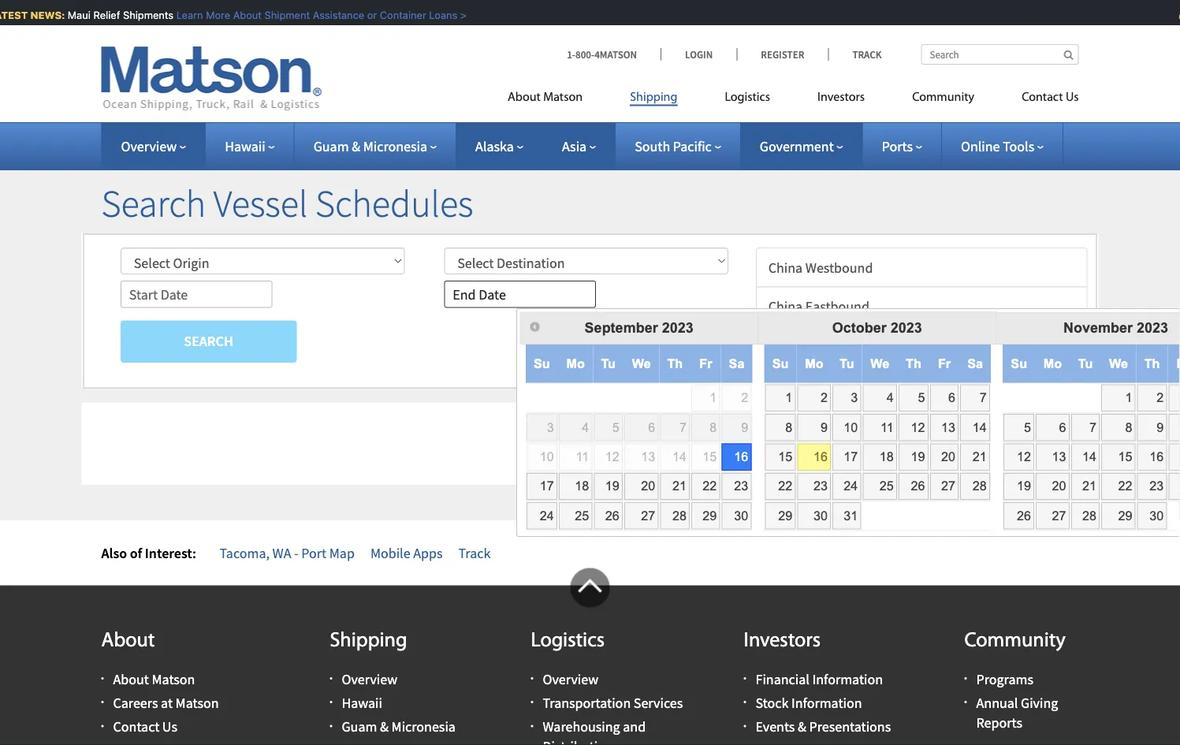 Task type: vqa. For each thing, say whether or not it's contained in the screenshot.
1st Fr
yes



Task type: describe. For each thing, give the bounding box(es) containing it.
online
[[961, 137, 1000, 155]]

sa for october 2023
[[968, 356, 983, 371]]

28 for the middle 28 link
[[973, 479, 987, 493]]

at
[[161, 694, 173, 712]]

tu for october 2023
[[840, 356, 855, 371]]

mo for september
[[567, 356, 585, 371]]

china for china eastbound
[[769, 298, 803, 316]]

1 horizontal spatial 20 link
[[930, 444, 959, 471]]

programs annual giving reports
[[977, 670, 1059, 732]]

interest:
[[145, 544, 196, 562]]

programs link
[[977, 670, 1034, 688]]

31 link
[[833, 502, 862, 530]]

2 horizontal spatial 27 link
[[1036, 502, 1070, 530]]

annual giving reports link
[[977, 694, 1059, 732]]

21 for 21 link to the middle
[[973, 450, 987, 464]]

0 horizontal spatial overview link
[[121, 137, 186, 155]]

1 8 link from the left
[[765, 414, 796, 441]]

20 for "20" link to the right
[[1052, 479, 1067, 493]]

1 23 link from the left
[[722, 473, 752, 500]]

3 30 link from the left
[[1138, 502, 1167, 530]]

1 vertical spatial 3
[[547, 420, 554, 434]]

schedules
[[315, 179, 474, 227]]

1 16 from the left
[[734, 450, 748, 464]]

0 horizontal spatial 6
[[648, 420, 655, 434]]

1 link for november
[[1102, 385, 1136, 412]]

maui
[[64, 9, 86, 21]]

3 16 link from the left
[[1138, 444, 1167, 471]]

1 horizontal spatial 7 link
[[1071, 414, 1100, 441]]

contact us
[[1022, 91, 1079, 104]]

0 vertical spatial information
[[813, 670, 883, 688]]

blue matson logo with ocean, shipping, truck, rail and logistics written beneath it. image
[[101, 47, 322, 111]]

1 horizontal spatial 5
[[918, 391, 925, 405]]

0 horizontal spatial 12
[[605, 450, 620, 464]]

events
[[756, 718, 795, 736]]

reports
[[977, 714, 1023, 732]]

2 horizontal spatial 12
[[1017, 450, 1031, 464]]

1 horizontal spatial 13 link
[[1036, 444, 1070, 471]]

19 for 19 link to the right
[[1017, 479, 1031, 493]]

shipments
[[119, 9, 169, 21]]

0 horizontal spatial 19 link
[[594, 473, 623, 500]]

2 horizontal spatial 21 link
[[1071, 473, 1100, 500]]

search vessel schedules
[[101, 179, 474, 227]]

0 vertical spatial 25
[[880, 479, 894, 493]]

2 16 from the left
[[814, 450, 828, 464]]

about matson careers at matson contact us
[[113, 670, 219, 736]]

2 horizontal spatial 20 link
[[1036, 473, 1070, 500]]

th for november 2023
[[1145, 356, 1160, 371]]

shipping inside footer
[[330, 631, 407, 651]]

21 for the leftmost 21 link
[[673, 479, 687, 493]]

overview for overview hawaii guam & micronesia
[[342, 670, 398, 688]]

0 vertical spatial 7 link
[[961, 385, 990, 412]]

november 2023
[[1064, 320, 1169, 336]]

2 horizontal spatial 28 link
[[1071, 502, 1100, 530]]

2 horizontal spatial 26
[[1017, 509, 1031, 523]]

south
[[635, 137, 670, 155]]

17 for the rightmost the 17 link
[[844, 450, 858, 464]]

guam & micronesia link for hawaii 'link' corresponding to left overview link
[[314, 137, 437, 155]]

us inside the "top menu" navigation
[[1066, 91, 1079, 104]]

1 vertical spatial 25 link
[[559, 502, 593, 530]]

0 vertical spatial track link
[[828, 48, 882, 61]]

ports
[[882, 137, 913, 155]]

china eastbound
[[769, 298, 870, 316]]

0 horizontal spatial 20 link
[[624, 473, 659, 500]]

0 horizontal spatial 7
[[680, 420, 687, 434]]

23 for first the 23 link from right
[[1150, 479, 1164, 493]]

0 horizontal spatial 21 link
[[660, 473, 690, 500]]

login
[[685, 48, 713, 61]]

assistance
[[309, 9, 360, 21]]

ports link
[[882, 137, 923, 155]]

11 link
[[863, 414, 897, 441]]

9 for second 9 'link' from the right
[[821, 420, 828, 434]]

0 horizontal spatial &
[[352, 137, 360, 155]]

28 for leftmost 28 link
[[673, 509, 687, 523]]

about for about matson
[[508, 91, 541, 104]]

1 horizontal spatial 13
[[941, 420, 956, 434]]

asia
[[562, 137, 587, 155]]

mo for november
[[1044, 356, 1062, 371]]

0 horizontal spatial 14
[[673, 450, 687, 464]]

2 horizontal spatial 26 link
[[1004, 502, 1035, 530]]

18 for bottom 18 link
[[575, 479, 589, 493]]

End date text field
[[444, 281, 596, 308]]

2 23 link from the left
[[798, 473, 831, 500]]

matson for about matson
[[544, 91, 583, 104]]

1 2 from the left
[[741, 391, 748, 405]]

1 horizontal spatial 17 link
[[833, 444, 862, 471]]

0 vertical spatial 25 link
[[863, 473, 897, 500]]

th for september 2023
[[667, 356, 683, 371]]

6 for 6 link to the top
[[949, 391, 956, 405]]

vessel
[[214, 179, 308, 227]]

0 horizontal spatial 27
[[641, 509, 655, 523]]

su for november
[[1011, 356, 1028, 371]]

1 horizontal spatial 10
[[844, 420, 858, 434]]

2 22 link from the left
[[765, 473, 796, 500]]

1 vertical spatial 18 link
[[559, 473, 593, 500]]

14 for top the 14 link
[[973, 420, 987, 434]]

login link
[[661, 48, 737, 61]]

2 22 from the left
[[779, 479, 793, 493]]

alaska link
[[476, 137, 524, 155]]

learn more about shipment assistance or container loans >
[[172, 9, 463, 21]]

hawaii inside "overview hawaii guam & micronesia"
[[342, 694, 382, 712]]

3 16 from the left
[[1150, 450, 1164, 464]]

0 horizontal spatial 28 link
[[660, 502, 690, 530]]

1 for november 2023
[[1126, 391, 1133, 405]]

sa for september 2023
[[729, 356, 745, 371]]

westbound
[[806, 259, 873, 276]]

1 horizontal spatial 27
[[941, 479, 956, 493]]

1 horizontal spatial 14 link
[[1071, 444, 1100, 471]]

tacoma, wa - port map link
[[220, 544, 355, 562]]

of
[[130, 544, 142, 562]]

su for october
[[773, 356, 789, 371]]

south pacific
[[635, 137, 712, 155]]

1-800-4matson
[[567, 48, 637, 61]]

about matson
[[508, 91, 583, 104]]

2 15 link from the left
[[1102, 444, 1136, 471]]

stock information link
[[756, 694, 862, 712]]

community inside the "top menu" navigation
[[912, 91, 975, 104]]

2 horizontal spatial 13
[[1052, 450, 1067, 464]]

1 horizontal spatial 24 link
[[833, 473, 862, 500]]

1 29 link from the left
[[692, 502, 720, 530]]

port
[[301, 544, 327, 562]]

1 vertical spatial 10
[[540, 450, 554, 464]]

2 for october
[[821, 391, 828, 405]]

6 for the right 6 link
[[1059, 420, 1067, 434]]

3 22 from the left
[[1118, 479, 1133, 493]]

0 horizontal spatial 4
[[582, 420, 589, 434]]

0 vertical spatial guam
[[314, 137, 349, 155]]

1 vertical spatial contact us link
[[113, 718, 177, 736]]

1 horizontal spatial 21 link
[[961, 444, 990, 471]]

3 23 link from the left
[[1138, 473, 1167, 500]]

0 horizontal spatial hawaii
[[225, 137, 265, 155]]

1-
[[567, 48, 576, 61]]

1 horizontal spatial 27 link
[[930, 473, 959, 500]]

2 8 from the left
[[786, 420, 793, 434]]

2 30 link from the left
[[798, 502, 831, 530]]

apps
[[413, 544, 443, 562]]

0 horizontal spatial 13 link
[[930, 414, 959, 441]]

0 vertical spatial 18 link
[[863, 444, 897, 471]]

28 for rightmost 28 link
[[1083, 509, 1097, 523]]

online tools link
[[961, 137, 1044, 155]]

0 horizontal spatial 25
[[575, 509, 589, 523]]

7 for 7 link to the top
[[980, 391, 987, 405]]

2 15 from the left
[[779, 450, 793, 464]]

>
[[456, 9, 463, 21]]

investors link
[[794, 83, 889, 116]]

china westbound link
[[756, 248, 1088, 288]]

0 vertical spatial 14 link
[[961, 414, 990, 441]]

transportation services link
[[543, 694, 683, 712]]

community link
[[889, 83, 998, 116]]

0 horizontal spatial 17 link
[[527, 473, 557, 500]]

9 for first 9 'link' from right
[[1157, 420, 1164, 434]]

learn more about shipment assistance or container loans > link
[[172, 9, 463, 21]]

24 for bottom the 24 "link"
[[540, 509, 554, 523]]

logistics inside footer
[[531, 631, 605, 651]]

& inside "overview hawaii guam & micronesia"
[[380, 718, 389, 736]]

Search search field
[[921, 44, 1079, 65]]

contact inside the "top menu" navigation
[[1022, 91, 1063, 104]]

programs
[[977, 670, 1034, 688]]

17 for the left the 17 link
[[540, 479, 554, 493]]

800-
[[576, 48, 595, 61]]

events & presentations link
[[756, 718, 891, 736]]

transportation
[[543, 694, 631, 712]]

alaska
[[476, 137, 514, 155]]

2 horizontal spatial 5
[[1024, 420, 1031, 434]]

1 horizontal spatial contact us link
[[998, 83, 1079, 116]]

1 horizontal spatial 12
[[911, 420, 925, 434]]

0 vertical spatial track
[[853, 48, 882, 61]]

1-800-4matson link
[[567, 48, 661, 61]]

0 horizontal spatial 5
[[612, 420, 620, 434]]

0 horizontal spatial 26 link
[[594, 502, 623, 530]]

wa
[[272, 544, 291, 562]]

2023 for october 2023
[[891, 320, 922, 336]]

guam inside "overview hawaii guam & micronesia"
[[342, 718, 377, 736]]

also
[[101, 544, 127, 562]]

november
[[1064, 320, 1133, 336]]

logistics link
[[701, 83, 794, 116]]

1 vertical spatial information
[[792, 694, 862, 712]]

october 2023
[[833, 320, 922, 336]]

0 horizontal spatial 26
[[605, 509, 620, 523]]

also of interest:
[[101, 544, 196, 562]]

warehousing and distribution link
[[543, 718, 646, 745]]

1 horizontal spatial 26 link
[[899, 473, 929, 500]]

0 horizontal spatial 5 link
[[899, 385, 929, 412]]

search for search
[[184, 333, 233, 350]]

register
[[761, 48, 805, 61]]

1 horizontal spatial 5 link
[[1004, 414, 1035, 441]]

24 for the right the 24 "link"
[[844, 479, 858, 493]]

2 horizontal spatial 27
[[1052, 509, 1067, 523]]

1 horizontal spatial 28 link
[[961, 473, 990, 500]]

overview for overview
[[121, 137, 177, 155]]

financial information link
[[756, 670, 883, 688]]

logistics inside the "top menu" navigation
[[725, 91, 770, 104]]

1 9 link from the left
[[798, 414, 831, 441]]

0 horizontal spatial 12 link
[[899, 414, 929, 441]]

hawaii link for left overview link
[[225, 137, 275, 155]]

tacoma,
[[220, 544, 270, 562]]

more
[[202, 9, 226, 21]]

1 30 link from the left
[[722, 502, 752, 530]]

19 for the middle 19 link
[[911, 450, 925, 464]]

2 vertical spatial matson
[[176, 694, 219, 712]]

0 vertical spatial 3
[[851, 391, 858, 405]]

4 link
[[863, 385, 897, 412]]

& inside financial information stock information events & presentations
[[798, 718, 807, 736]]

china for china westbound
[[769, 259, 803, 276]]

china eastbound link
[[756, 287, 1088, 327]]

careers
[[113, 694, 158, 712]]

overview link for logistics
[[543, 670, 599, 688]]

1 horizontal spatial 6 link
[[1036, 414, 1070, 441]]

giving
[[1021, 694, 1059, 712]]

4matson
[[595, 48, 637, 61]]

21 for rightmost 21 link
[[1083, 479, 1097, 493]]

mobile apps link
[[371, 544, 443, 562]]

pacific
[[673, 137, 712, 155]]

23 for 2nd the 23 link from the right
[[814, 479, 828, 493]]



Task type: locate. For each thing, give the bounding box(es) containing it.
footer
[[0, 568, 1180, 745]]

track link up investors 'link'
[[828, 48, 882, 61]]

1 vertical spatial logistics
[[531, 631, 605, 651]]

16
[[734, 450, 748, 464], [814, 450, 828, 464], [1150, 450, 1164, 464]]

22
[[703, 479, 717, 493], [779, 479, 793, 493], [1118, 479, 1133, 493]]

1 16 link from the left
[[722, 444, 752, 471]]

information up events & presentations link
[[792, 694, 862, 712]]

about matson link for shipping "link"
[[508, 83, 607, 116]]

we up 4 link
[[871, 356, 890, 371]]

track link right apps
[[459, 544, 491, 562]]

careers at matson link
[[113, 694, 219, 712]]

30 link
[[722, 502, 752, 530], [798, 502, 831, 530], [1138, 502, 1167, 530]]

online tools
[[961, 137, 1035, 155]]

1 we from the left
[[632, 356, 651, 371]]

4 inside 4 link
[[887, 391, 894, 405]]

distribution
[[543, 738, 613, 745]]

1 link
[[765, 385, 796, 412], [1102, 385, 1136, 412]]

search inside button
[[184, 333, 233, 350]]

about matson link up the careers at matson link
[[113, 670, 195, 688]]

1 vertical spatial 12 link
[[1004, 444, 1035, 471]]

government
[[760, 137, 834, 155]]

shipping up south on the top of the page
[[630, 91, 678, 104]]

contact us link down the careers at the bottom
[[113, 718, 177, 736]]

17 link
[[833, 444, 862, 471], [527, 473, 557, 500]]

1 horizontal spatial 11
[[881, 420, 894, 434]]

about matson link down 1-
[[508, 83, 607, 116]]

23
[[734, 479, 748, 493], [814, 479, 828, 493], [1150, 479, 1164, 493]]

0 horizontal spatial track
[[459, 544, 491, 562]]

31
[[844, 509, 858, 523]]

1 link down november 2023
[[1102, 385, 1136, 412]]

china left eastbound
[[769, 298, 803, 316]]

2 horizontal spatial 19 link
[[1004, 473, 1035, 500]]

community
[[912, 91, 975, 104], [965, 631, 1066, 651]]

1 sa from the left
[[729, 356, 745, 371]]

financial information stock information events & presentations
[[756, 670, 891, 736]]

2023 for september 2023
[[662, 320, 694, 336]]

24
[[844, 479, 858, 493], [540, 509, 554, 523]]

guam & micronesia link
[[314, 137, 437, 155], [342, 718, 456, 736]]

18 for topmost 18 link
[[880, 450, 894, 464]]

0 horizontal spatial 29 link
[[692, 502, 720, 530]]

hawaii link inside footer
[[342, 694, 382, 712]]

1 vertical spatial us
[[162, 718, 177, 736]]

29 for 1st 29 link from right
[[1118, 509, 1133, 523]]

investors inside 'link'
[[818, 91, 865, 104]]

3 8 from the left
[[1126, 420, 1133, 434]]

overview hawaii guam & micronesia
[[342, 670, 456, 736]]

3 29 link from the left
[[1102, 502, 1136, 530]]

contact down the careers at the bottom
[[113, 718, 160, 736]]

2 horizontal spatial 19
[[1017, 479, 1031, 493]]

3 23 from the left
[[1150, 479, 1164, 493]]

0 horizontal spatial track link
[[459, 544, 491, 562]]

14 link
[[961, 414, 990, 441], [1071, 444, 1100, 471]]

29 link
[[692, 502, 720, 530], [765, 502, 796, 530], [1102, 502, 1136, 530]]

25 down '11' 'link'
[[880, 479, 894, 493]]

and
[[623, 718, 646, 736]]

search image
[[1064, 49, 1074, 60]]

15 link
[[765, 444, 796, 471], [1102, 444, 1136, 471]]

5 link
[[899, 385, 929, 412], [1004, 414, 1035, 441]]

1
[[710, 391, 717, 405], [786, 391, 793, 405], [1126, 391, 1133, 405]]

2023 right the september on the top of page
[[662, 320, 694, 336]]

1 horizontal spatial 21
[[973, 450, 987, 464]]

mobile apps
[[371, 544, 443, 562]]

2 horizontal spatial 30 link
[[1138, 502, 1167, 530]]

1 horizontal spatial 17
[[844, 450, 858, 464]]

about
[[229, 9, 258, 21], [508, 91, 541, 104], [101, 631, 155, 651], [113, 670, 149, 688]]

1 8 from the left
[[710, 420, 717, 434]]

1 horizontal spatial hawaii link
[[342, 694, 382, 712]]

None search field
[[921, 44, 1079, 65]]

or
[[363, 9, 373, 21]]

1 vertical spatial contact
[[113, 718, 160, 736]]

su for september
[[534, 356, 550, 371]]

1 horizontal spatial 9
[[821, 420, 828, 434]]

2 tu from the left
[[840, 356, 855, 371]]

us down search image
[[1066, 91, 1079, 104]]

1 9 from the left
[[741, 420, 748, 434]]

1 mo from the left
[[567, 356, 585, 371]]

tu down the september on the top of page
[[601, 356, 616, 371]]

shipping
[[630, 91, 678, 104], [330, 631, 407, 651]]

1 horizontal spatial 16
[[814, 450, 828, 464]]

-
[[294, 544, 299, 562]]

3 30 from the left
[[1150, 509, 1164, 523]]

1 vertical spatial community
[[965, 631, 1066, 651]]

1 vertical spatial 6 link
[[1036, 414, 1070, 441]]

tu down november
[[1079, 356, 1093, 371]]

1 22 from the left
[[703, 479, 717, 493]]

25 link down '11' 'link'
[[863, 473, 897, 500]]

1 horizontal spatial 18 link
[[863, 444, 897, 471]]

su
[[534, 356, 550, 371], [773, 356, 789, 371], [1011, 356, 1028, 371]]

23 for 1st the 23 link from left
[[734, 479, 748, 493]]

&
[[352, 137, 360, 155], [380, 718, 389, 736], [798, 718, 807, 736]]

25 link up the backtop image
[[559, 502, 593, 530]]

2 we from the left
[[871, 356, 890, 371]]

0 horizontal spatial 27 link
[[624, 502, 659, 530]]

0 horizontal spatial 10
[[540, 450, 554, 464]]

17
[[844, 450, 858, 464], [540, 479, 554, 493]]

21
[[973, 450, 987, 464], [673, 479, 687, 493], [1083, 479, 1097, 493]]

7 for 7 link to the right
[[1090, 420, 1097, 434]]

3 1 from the left
[[1126, 391, 1133, 405]]

7 link
[[961, 385, 990, 412], [1071, 414, 1100, 441]]

2 th from the left
[[906, 356, 922, 371]]

2023 right november
[[1137, 320, 1169, 336]]

2 16 link from the left
[[798, 444, 831, 471]]

2 9 from the left
[[821, 420, 828, 434]]

matson inside the "top menu" navigation
[[544, 91, 583, 104]]

2 horizontal spatial 20
[[1052, 479, 1067, 493]]

1 30 from the left
[[734, 509, 748, 523]]

track up investors 'link'
[[853, 48, 882, 61]]

0 horizontal spatial 11
[[576, 450, 589, 464]]

2 horizontal spatial 6
[[1059, 420, 1067, 434]]

0 horizontal spatial 30
[[734, 509, 748, 523]]

2 su from the left
[[773, 356, 789, 371]]

2 30 from the left
[[814, 509, 828, 523]]

1 horizontal spatial we
[[871, 356, 890, 371]]

20 for the middle "20" link
[[941, 450, 956, 464]]

map
[[329, 544, 355, 562]]

1 horizontal spatial 29
[[779, 509, 793, 523]]

1 horizontal spatial 16 link
[[798, 444, 831, 471]]

28 link
[[961, 473, 990, 500], [660, 502, 690, 530], [1071, 502, 1100, 530]]

0 vertical spatial 4
[[887, 391, 894, 405]]

9 link
[[798, 414, 831, 441], [1138, 414, 1167, 441]]

overview link
[[121, 137, 186, 155], [342, 670, 398, 688], [543, 670, 599, 688]]

1 horizontal spatial 23
[[814, 479, 828, 493]]

1 vertical spatial guam & micronesia link
[[342, 718, 456, 736]]

3 mo from the left
[[1044, 356, 1062, 371]]

2 sa from the left
[[968, 356, 983, 371]]

contact inside about matson careers at matson contact us
[[113, 718, 160, 736]]

micronesia inside "overview hawaii guam & micronesia"
[[392, 718, 456, 736]]

1 2023 from the left
[[662, 320, 694, 336]]

about matson link for the careers at matson link
[[113, 670, 195, 688]]

fr for october 2023
[[938, 356, 951, 371]]

warehousing
[[543, 718, 620, 736]]

logistics down register link
[[725, 91, 770, 104]]

footer containing about
[[0, 568, 1180, 745]]

0 horizontal spatial 22
[[703, 479, 717, 493]]

matson down 1-
[[544, 91, 583, 104]]

october
[[833, 320, 887, 336]]

10 link
[[833, 414, 862, 441]]

2 for november
[[1157, 391, 1164, 405]]

overview inside "overview hawaii guam & micronesia"
[[342, 670, 398, 688]]

1 for october 2023
[[786, 391, 793, 405]]

1 horizontal spatial 6
[[949, 391, 956, 405]]

1 th from the left
[[667, 356, 683, 371]]

mobile
[[371, 544, 411, 562]]

0 horizontal spatial 19
[[605, 479, 620, 493]]

1 horizontal spatial 8 link
[[1102, 414, 1136, 441]]

0 vertical spatial 24
[[844, 479, 858, 493]]

annual
[[977, 694, 1018, 712]]

1 horizontal spatial th
[[906, 356, 922, 371]]

0 horizontal spatial us
[[162, 718, 177, 736]]

20 for the left "20" link
[[641, 479, 655, 493]]

0 horizontal spatial 18 link
[[559, 473, 593, 500]]

1 vertical spatial china
[[769, 298, 803, 316]]

2 horizontal spatial 23 link
[[1138, 473, 1167, 500]]

about matson link inside footer
[[113, 670, 195, 688]]

3 22 link from the left
[[1102, 473, 1136, 500]]

3 2 from the left
[[1157, 391, 1164, 405]]

19 for 19 link to the left
[[605, 479, 620, 493]]

0 horizontal spatial 24
[[540, 509, 554, 523]]

20 link
[[930, 444, 959, 471], [624, 473, 659, 500], [1036, 473, 1070, 500]]

2 2023 from the left
[[891, 320, 922, 336]]

1 vertical spatial 24 link
[[527, 502, 557, 530]]

th down october 2023
[[906, 356, 922, 371]]

3 we from the left
[[1109, 356, 1128, 371]]

fr for september 2023
[[700, 356, 712, 371]]

relief
[[89, 9, 116, 21]]

0 horizontal spatial about matson link
[[113, 670, 195, 688]]

1 15 from the left
[[703, 450, 717, 464]]

mo for october
[[805, 356, 824, 371]]

1 23 from the left
[[734, 479, 748, 493]]

th down september 2023
[[667, 356, 683, 371]]

investors inside footer
[[744, 631, 821, 651]]

2 1 link from the left
[[1102, 385, 1136, 412]]

2 29 from the left
[[779, 509, 793, 523]]

Start date text field
[[120, 281, 272, 308]]

matson up at
[[152, 670, 195, 688]]

2 horizontal spatial &
[[798, 718, 807, 736]]

1 horizontal spatial 25 link
[[863, 473, 897, 500]]

hawaii link
[[225, 137, 275, 155], [342, 694, 382, 712]]

0 horizontal spatial overview
[[121, 137, 177, 155]]

14 for the 14 link to the right
[[1083, 450, 1097, 464]]

micronesia
[[363, 137, 427, 155], [392, 718, 456, 736]]

register link
[[737, 48, 828, 61]]

th for october 2023
[[906, 356, 922, 371]]

3 link
[[833, 385, 862, 412]]

1 vertical spatial 17 link
[[527, 473, 557, 500]]

1 vertical spatial 25
[[575, 509, 589, 523]]

0 vertical spatial search
[[101, 179, 206, 227]]

25 up the backtop image
[[575, 509, 589, 523]]

1 horizontal spatial shipping
[[630, 91, 678, 104]]

2 2 link from the left
[[1138, 385, 1167, 412]]

2 23 from the left
[[814, 479, 828, 493]]

investors up financial
[[744, 631, 821, 651]]

september
[[585, 320, 658, 336]]

1 2 link from the left
[[798, 385, 831, 412]]

contact us link up the tools
[[998, 83, 1079, 116]]

3 2023 from the left
[[1137, 320, 1169, 336]]

20
[[941, 450, 956, 464], [641, 479, 655, 493], [1052, 479, 1067, 493]]

1 vertical spatial search
[[184, 333, 233, 350]]

we for november
[[1109, 356, 1128, 371]]

0 vertical spatial 6 link
[[930, 385, 959, 412]]

1 horizontal spatial 7
[[980, 391, 987, 405]]

13
[[941, 420, 956, 434], [641, 450, 655, 464], [1052, 450, 1067, 464]]

1 horizontal spatial track link
[[828, 48, 882, 61]]

us down at
[[162, 718, 177, 736]]

overview for overview transportation services warehousing and distribution
[[543, 670, 599, 688]]

2 horizontal spatial tu
[[1079, 356, 1093, 371]]

government link
[[760, 137, 844, 155]]

29 for 2nd 29 link from the right
[[779, 509, 793, 523]]

investors up government link
[[818, 91, 865, 104]]

3 9 from the left
[[1157, 420, 1164, 434]]

tools
[[1003, 137, 1035, 155]]

2 9 link from the left
[[1138, 414, 1167, 441]]

1 22 link from the left
[[692, 473, 720, 500]]

2 2 from the left
[[821, 391, 828, 405]]

1 15 link from the left
[[765, 444, 796, 471]]

1 china from the top
[[769, 259, 803, 276]]

about matson link
[[508, 83, 607, 116], [113, 670, 195, 688]]

th down november 2023
[[1145, 356, 1160, 371]]

information up stock information link
[[813, 670, 883, 688]]

1 vertical spatial 17
[[540, 479, 554, 493]]

12 link
[[899, 414, 929, 441], [1004, 444, 1035, 471]]

track right apps
[[459, 544, 491, 562]]

1 link left 3 link
[[765, 385, 796, 412]]

0 vertical spatial investors
[[818, 91, 865, 104]]

2023 right the october at the top right of the page
[[891, 320, 922, 336]]

3 tu from the left
[[1079, 356, 1093, 371]]

overview transportation services warehousing and distribution
[[543, 670, 683, 745]]

0 horizontal spatial 1
[[710, 391, 717, 405]]

top menu navigation
[[508, 83, 1079, 116]]

1 horizontal spatial fr
[[938, 356, 951, 371]]

we for september
[[632, 356, 651, 371]]

3 su from the left
[[1011, 356, 1028, 371]]

15
[[703, 450, 717, 464], [779, 450, 793, 464], [1118, 450, 1133, 464]]

community up programs link
[[965, 631, 1066, 651]]

1 horizontal spatial 23 link
[[798, 473, 831, 500]]

0 horizontal spatial 6 link
[[930, 385, 959, 412]]

3 th from the left
[[1145, 356, 1160, 371]]

1 tu from the left
[[601, 356, 616, 371]]

services
[[634, 694, 683, 712]]

hawaii link for overview link related to shipping
[[342, 694, 382, 712]]

matson for about matson careers at matson contact us
[[152, 670, 195, 688]]

0 vertical spatial 24 link
[[833, 473, 862, 500]]

tu for september 2023
[[601, 356, 616, 371]]

1 horizontal spatial 15 link
[[1102, 444, 1136, 471]]

27 link
[[930, 473, 959, 500], [624, 502, 659, 530], [1036, 502, 1070, 530]]

overview inside overview transportation services warehousing and distribution
[[543, 670, 599, 688]]

1 29 from the left
[[703, 509, 717, 523]]

1 horizontal spatial 1 link
[[1102, 385, 1136, 412]]

1 link for october
[[765, 385, 796, 412]]

about inside the "top menu" navigation
[[508, 91, 541, 104]]

0 horizontal spatial 13
[[641, 450, 655, 464]]

1 vertical spatial 24
[[540, 509, 554, 523]]

we down september 2023
[[632, 356, 651, 371]]

loans
[[425, 9, 453, 21]]

matson right at
[[176, 694, 219, 712]]

7
[[980, 391, 987, 405], [680, 420, 687, 434], [1090, 420, 1097, 434]]

2 mo from the left
[[805, 356, 824, 371]]

china westbound
[[769, 259, 873, 276]]

maui relief shipments
[[64, 9, 172, 21]]

1 horizontal spatial contact
[[1022, 91, 1063, 104]]

community up online
[[912, 91, 975, 104]]

1 horizontal spatial track
[[853, 48, 882, 61]]

28
[[973, 479, 987, 493], [673, 509, 687, 523], [1083, 509, 1097, 523]]

south pacific link
[[635, 137, 721, 155]]

2 fr from the left
[[938, 356, 951, 371]]

about for about matson careers at matson contact us
[[113, 670, 149, 688]]

china up china eastbound
[[769, 259, 803, 276]]

1 1 from the left
[[710, 391, 717, 405]]

information
[[813, 670, 883, 688], [792, 694, 862, 712]]

0 horizontal spatial 28
[[673, 509, 687, 523]]

we for october
[[871, 356, 890, 371]]

shipping inside "link"
[[630, 91, 678, 104]]

tu up 3 link
[[840, 356, 855, 371]]

we down november 2023
[[1109, 356, 1128, 371]]

1 1 link from the left
[[765, 385, 796, 412]]

contact us link
[[998, 83, 1079, 116], [113, 718, 177, 736]]

contact up the tools
[[1022, 91, 1063, 104]]

29 for 1st 29 link
[[703, 509, 717, 523]]

0 horizontal spatial 17
[[540, 479, 554, 493]]

2 link for november 2023
[[1138, 385, 1167, 412]]

2 horizontal spatial overview link
[[543, 670, 599, 688]]

matson
[[544, 91, 583, 104], [152, 670, 195, 688], [176, 694, 219, 712]]

2 1 from the left
[[786, 391, 793, 405]]

tacoma, wa - port map
[[220, 544, 355, 562]]

2 29 link from the left
[[765, 502, 796, 530]]

24 link
[[833, 473, 862, 500], [527, 502, 557, 530]]

1 vertical spatial 13 link
[[1036, 444, 1070, 471]]

shipping up "overview hawaii guam & micronesia"
[[330, 631, 407, 651]]

3 29 from the left
[[1118, 509, 1133, 523]]

about inside about matson careers at matson contact us
[[113, 670, 149, 688]]

0 vertical spatial 11
[[881, 420, 894, 434]]

asia link
[[562, 137, 596, 155]]

us inside about matson careers at matson contact us
[[162, 718, 177, 736]]

0 horizontal spatial 15
[[703, 450, 717, 464]]

logistics down the backtop image
[[531, 631, 605, 651]]

23 link
[[722, 473, 752, 500], [798, 473, 831, 500], [1138, 473, 1167, 500]]

2023 for november 2023
[[1137, 320, 1169, 336]]

2 horizontal spatial overview
[[543, 670, 599, 688]]

about for about
[[101, 631, 155, 651]]

21 link
[[961, 444, 990, 471], [660, 473, 690, 500], [1071, 473, 1100, 500]]

0 vertical spatial micronesia
[[363, 137, 427, 155]]

community inside footer
[[965, 631, 1066, 651]]

shipment
[[260, 9, 306, 21]]

learn
[[172, 9, 199, 21]]

2 china from the top
[[769, 298, 803, 316]]

2 8 link from the left
[[1102, 414, 1136, 441]]

tu for november 2023
[[1079, 356, 1093, 371]]

financial
[[756, 670, 810, 688]]

1 vertical spatial shipping
[[330, 631, 407, 651]]

13 link
[[930, 414, 959, 441], [1036, 444, 1070, 471]]

container
[[376, 9, 422, 21]]

11 inside 'link'
[[881, 420, 894, 434]]

1 vertical spatial track
[[459, 544, 491, 562]]

1 horizontal spatial 19 link
[[899, 444, 929, 471]]

0 horizontal spatial 2023
[[662, 320, 694, 336]]

0 horizontal spatial 9
[[741, 420, 748, 434]]

guam & micronesia link for hawaii 'link' within the footer
[[342, 718, 456, 736]]

1 horizontal spatial 26
[[911, 479, 925, 493]]

overview link for shipping
[[342, 670, 398, 688]]

0 vertical spatial 18
[[880, 450, 894, 464]]

september 2023
[[585, 320, 694, 336]]

3 15 from the left
[[1118, 450, 1133, 464]]

backtop image
[[571, 568, 610, 608]]

1 su from the left
[[534, 356, 550, 371]]

guam
[[314, 137, 349, 155], [342, 718, 377, 736]]

2 horizontal spatial 9
[[1157, 420, 1164, 434]]

1 fr from the left
[[700, 356, 712, 371]]

0 vertical spatial shipping
[[630, 91, 678, 104]]

26
[[911, 479, 925, 493], [605, 509, 620, 523], [1017, 509, 1031, 523]]

2 horizontal spatial 16 link
[[1138, 444, 1167, 471]]

search for search vessel schedules
[[101, 179, 206, 227]]

2 link for october 2023
[[798, 385, 831, 412]]



